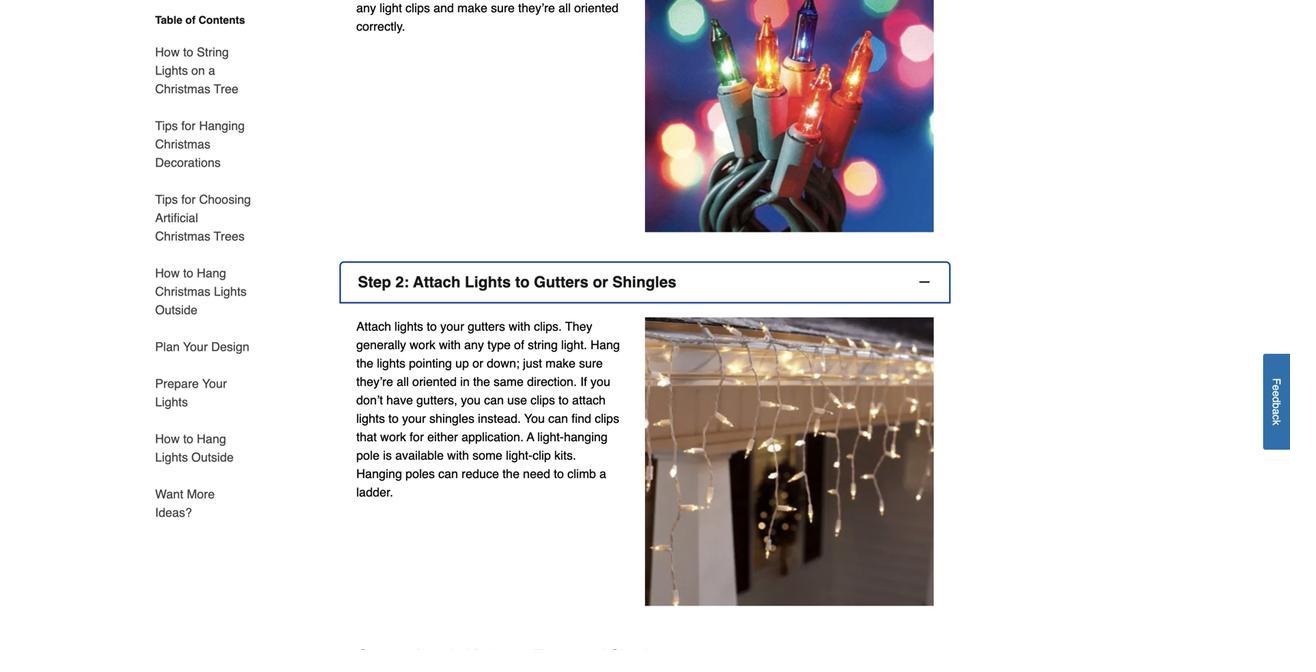 Task type: locate. For each thing, give the bounding box(es) containing it.
to inside how to string lights on a christmas tree
[[183, 45, 193, 59]]

1 vertical spatial your
[[202, 377, 227, 391]]

0 horizontal spatial hanging
[[199, 119, 245, 133]]

just
[[523, 356, 542, 371]]

poles
[[406, 467, 435, 481]]

0 horizontal spatial of
[[185, 14, 196, 26]]

christmas
[[155, 82, 210, 96], [155, 137, 210, 151], [155, 229, 210, 243], [155, 285, 210, 299]]

oriented
[[412, 375, 457, 389]]

0 vertical spatial for
[[181, 119, 196, 133]]

lights down don't
[[356, 412, 385, 426]]

clip
[[533, 449, 551, 463]]

work
[[410, 338, 436, 352], [380, 430, 406, 444]]

with
[[509, 320, 531, 334], [439, 338, 461, 352], [447, 449, 469, 463]]

christmas down artificial
[[155, 229, 210, 243]]

you down in
[[461, 393, 481, 407]]

0 vertical spatial tips
[[155, 119, 178, 133]]

attach up generally
[[356, 320, 391, 334]]

2:
[[395, 273, 409, 291]]

tips up decorations
[[155, 119, 178, 133]]

lights inside how to string lights on a christmas tree
[[155, 63, 188, 78]]

string
[[528, 338, 558, 352]]

0 horizontal spatial your
[[402, 412, 426, 426]]

hang down prepare your lights link
[[197, 432, 226, 446]]

1 horizontal spatial a
[[600, 467, 606, 481]]

hang for how to hang christmas lights outside
[[197, 266, 226, 280]]

contents
[[199, 14, 245, 26]]

attach lights to your gutters with clips. they generally work with any type of string light. hang the lights pointing up or down; just make sure they're all oriented in the same direction. if you don't have gutters, you can use clips to attach lights to your shingles instead. you can find clips that work for either application. a light-hanging pole is available with some light-clip kits. hanging poles can reduce the need to climb a ladder.
[[356, 320, 620, 500]]

a inside how to string lights on a christmas tree
[[208, 63, 215, 78]]

can left "find"
[[548, 412, 568, 426]]

1 horizontal spatial light-
[[537, 430, 564, 444]]

to down direction.
[[559, 393, 569, 407]]

tips up artificial
[[155, 192, 178, 207]]

for
[[181, 119, 196, 133], [181, 192, 196, 207], [410, 430, 424, 444]]

lights
[[395, 320, 423, 334], [377, 356, 406, 371], [356, 412, 385, 426]]

0 vertical spatial you
[[591, 375, 611, 389]]

0 horizontal spatial attach
[[356, 320, 391, 334]]

2 horizontal spatial a
[[1271, 409, 1283, 415]]

outside up more
[[191, 450, 234, 465]]

2 vertical spatial for
[[410, 430, 424, 444]]

either
[[427, 430, 458, 444]]

attach inside button
[[413, 273, 461, 291]]

your right 'prepare'
[[202, 377, 227, 391]]

1 vertical spatial of
[[514, 338, 524, 352]]

your
[[183, 340, 208, 354], [202, 377, 227, 391]]

how down table
[[155, 45, 180, 59]]

light- right a
[[537, 430, 564, 444]]

with down either in the left bottom of the page
[[447, 449, 469, 463]]

lights up gutters
[[465, 273, 511, 291]]

shingles
[[429, 412, 475, 426]]

clips
[[531, 393, 555, 407], [595, 412, 619, 426]]

hang inside how to hang lights outside
[[197, 432, 226, 446]]

with up type
[[509, 320, 531, 334]]

pole
[[356, 449, 380, 463]]

the left "need"
[[503, 467, 520, 481]]

d
[[1271, 397, 1283, 403]]

3 how from the top
[[155, 432, 180, 446]]

0 vertical spatial how
[[155, 45, 180, 59]]

want
[[155, 487, 183, 502]]

can right poles
[[438, 467, 458, 481]]

a right on
[[208, 63, 215, 78]]

more
[[187, 487, 215, 502]]

0 vertical spatial of
[[185, 14, 196, 26]]

to up on
[[183, 45, 193, 59]]

lights for string
[[155, 63, 188, 78]]

0 vertical spatial hang
[[197, 266, 226, 280]]

4 christmas from the top
[[155, 285, 210, 299]]

for up decorations
[[181, 119, 196, 133]]

0 vertical spatial a
[[208, 63, 215, 78]]

to
[[183, 45, 193, 59], [183, 266, 193, 280], [515, 273, 530, 291], [427, 320, 437, 334], [559, 393, 569, 407], [389, 412, 399, 426], [183, 432, 193, 446], [554, 467, 564, 481]]

any
[[464, 338, 484, 352]]

can up instead.
[[484, 393, 504, 407]]

2 vertical spatial the
[[503, 467, 520, 481]]

lights
[[155, 63, 188, 78], [465, 273, 511, 291], [214, 285, 247, 299], [155, 395, 188, 409], [155, 450, 188, 465]]

0 horizontal spatial a
[[208, 63, 215, 78]]

a
[[208, 63, 215, 78], [1271, 409, 1283, 415], [600, 467, 606, 481]]

a up k
[[1271, 409, 1283, 415]]

a for b
[[1271, 409, 1283, 415]]

1 horizontal spatial the
[[473, 375, 490, 389]]

0 horizontal spatial or
[[473, 356, 483, 371]]

hang
[[197, 266, 226, 280], [591, 338, 620, 352], [197, 432, 226, 446]]

to down prepare your lights
[[183, 432, 193, 446]]

to left gutters
[[515, 273, 530, 291]]

for inside attach lights to your gutters with clips. they generally work with any type of string light. hang the lights pointing up or down; just make sure they're all oriented in the same direction. if you don't have gutters, you can use clips to attach lights to your shingles instead. you can find clips that work for either application. a light-hanging pole is available with some light-clip kits. hanging poles can reduce the need to climb a ladder.
[[410, 430, 424, 444]]

0 vertical spatial lights
[[395, 320, 423, 334]]

how down artificial
[[155, 266, 180, 280]]

table of contents
[[155, 14, 245, 26]]

2 vertical spatial hang
[[197, 432, 226, 446]]

light- down a
[[506, 449, 533, 463]]

e up the d
[[1271, 385, 1283, 391]]

lights inside how to hang christmas lights outside
[[214, 285, 247, 299]]

gutters
[[534, 273, 589, 291]]

plan
[[155, 340, 180, 354]]

3 christmas from the top
[[155, 229, 210, 243]]

1 vertical spatial attach
[[356, 320, 391, 334]]

1 how from the top
[[155, 45, 180, 59]]

lights down generally
[[377, 356, 406, 371]]

have
[[386, 393, 413, 407]]

hang down "trees"
[[197, 266, 226, 280]]

2 horizontal spatial the
[[503, 467, 520, 481]]

if
[[580, 375, 587, 389]]

work up pointing
[[410, 338, 436, 352]]

your right plan
[[183, 340, 208, 354]]

lights up design
[[214, 285, 247, 299]]

tips inside tips for hanging christmas decorations
[[155, 119, 178, 133]]

how for how to hang lights outside
[[155, 432, 180, 446]]

hanging inside attach lights to your gutters with clips. they generally work with any type of string light. hang the lights pointing up or down; just make sure they're all oriented in the same direction. if you don't have gutters, you can use clips to attach lights to your shingles instead. you can find clips that work for either application. a light-hanging pole is available with some light-clip kits. hanging poles can reduce the need to climb a ladder.
[[356, 467, 402, 481]]

0 vertical spatial your
[[183, 340, 208, 354]]

2 e from the top
[[1271, 391, 1283, 397]]

1 horizontal spatial hanging
[[356, 467, 402, 481]]

or inside button
[[593, 273, 608, 291]]

0 vertical spatial can
[[484, 393, 504, 407]]

or right gutters
[[593, 273, 608, 291]]

2 vertical spatial how
[[155, 432, 180, 446]]

0 vertical spatial with
[[509, 320, 531, 334]]

choosing
[[199, 192, 251, 207]]

1 vertical spatial a
[[1271, 409, 1283, 415]]

lights inside how to hang lights outside
[[155, 450, 188, 465]]

the up they're
[[356, 356, 373, 371]]

1 horizontal spatial clips
[[595, 412, 619, 426]]

1 vertical spatial light-
[[506, 449, 533, 463]]

some
[[473, 449, 503, 463]]

step 2: attach lights to gutters or shingles
[[358, 273, 677, 291]]

can
[[484, 393, 504, 407], [548, 412, 568, 426], [438, 467, 458, 481]]

1 vertical spatial you
[[461, 393, 481, 407]]

how inside how to string lights on a christmas tree
[[155, 45, 180, 59]]

shingles
[[613, 273, 677, 291]]

1 e from the top
[[1271, 385, 1283, 391]]

1 vertical spatial hang
[[591, 338, 620, 352]]

0 vertical spatial or
[[593, 273, 608, 291]]

1 horizontal spatial you
[[591, 375, 611, 389]]

0 vertical spatial the
[[356, 356, 373, 371]]

1 horizontal spatial of
[[514, 338, 524, 352]]

attach right '2:'
[[413, 273, 461, 291]]

hanging up ladder.
[[356, 467, 402, 481]]

attach
[[413, 273, 461, 291], [356, 320, 391, 334]]

how
[[155, 45, 180, 59], [155, 266, 180, 280], [155, 432, 180, 446]]

lights up generally
[[395, 320, 423, 334]]

plan your design
[[155, 340, 249, 354]]

same
[[494, 375, 524, 389]]

1 vertical spatial how
[[155, 266, 180, 280]]

christmas up decorations
[[155, 137, 210, 151]]

2 vertical spatial with
[[447, 449, 469, 463]]

they
[[565, 320, 593, 334]]

1 horizontal spatial your
[[440, 320, 464, 334]]

clips right "find"
[[595, 412, 619, 426]]

a inside button
[[1271, 409, 1283, 415]]

0 vertical spatial hanging
[[199, 119, 245, 133]]

trees
[[214, 229, 245, 243]]

1 vertical spatial can
[[548, 412, 568, 426]]

need
[[523, 467, 550, 481]]

1 vertical spatial hanging
[[356, 467, 402, 481]]

how inside how to hang lights outside
[[155, 432, 180, 446]]

your up any
[[440, 320, 464, 334]]

1 vertical spatial for
[[181, 192, 196, 207]]

a bundle of multicolored christmas string lights with lights out of focus in the background. image
[[645, 0, 934, 232]]

your inside prepare your lights
[[202, 377, 227, 391]]

with up up
[[439, 338, 461, 352]]

1 vertical spatial with
[[439, 338, 461, 352]]

tips for hanging christmas decorations link
[[155, 108, 252, 181]]

tree
[[214, 82, 238, 96]]

gutters,
[[417, 393, 458, 407]]

hanging down tree
[[199, 119, 245, 133]]

for up artificial
[[181, 192, 196, 207]]

you right if
[[591, 375, 611, 389]]

how down prepare your lights
[[155, 432, 180, 446]]

0 horizontal spatial light-
[[506, 449, 533, 463]]

f e e d b a c k button
[[1264, 354, 1290, 450]]

for up available
[[410, 430, 424, 444]]

plan your design link
[[155, 329, 249, 366]]

outside inside how to hang lights outside
[[191, 450, 234, 465]]

0 horizontal spatial clips
[[531, 393, 555, 407]]

outside up plan
[[155, 303, 198, 317]]

make
[[546, 356, 576, 371]]

a right climb
[[600, 467, 606, 481]]

1 christmas from the top
[[155, 82, 210, 96]]

lights inside button
[[465, 273, 511, 291]]

2 tips from the top
[[155, 192, 178, 207]]

christmas down on
[[155, 82, 210, 96]]

2 vertical spatial a
[[600, 467, 606, 481]]

0 vertical spatial work
[[410, 338, 436, 352]]

white icicle lights hanging from the gutter of a home. image
[[645, 318, 934, 606]]

1 vertical spatial or
[[473, 356, 483, 371]]

1 horizontal spatial or
[[593, 273, 608, 291]]

clips up you
[[531, 393, 555, 407]]

hanging inside tips for hanging christmas decorations
[[199, 119, 245, 133]]

want more ideas? link
[[155, 476, 252, 522]]

0 vertical spatial attach
[[413, 273, 461, 291]]

c
[[1271, 415, 1283, 420]]

on
[[191, 63, 205, 78]]

hanging
[[199, 119, 245, 133], [356, 467, 402, 481]]

ladder.
[[356, 485, 393, 500]]

of
[[185, 14, 196, 26], [514, 338, 524, 352]]

hang inside how to hang christmas lights outside
[[197, 266, 226, 280]]

1 tips from the top
[[155, 119, 178, 133]]

of right table
[[185, 14, 196, 26]]

e up "b"
[[1271, 391, 1283, 397]]

type
[[488, 338, 511, 352]]

0 horizontal spatial the
[[356, 356, 373, 371]]

0 vertical spatial outside
[[155, 303, 198, 317]]

lights inside prepare your lights
[[155, 395, 188, 409]]

the
[[356, 356, 373, 371], [473, 375, 490, 389], [503, 467, 520, 481]]

tips
[[155, 119, 178, 133], [155, 192, 178, 207]]

1 horizontal spatial work
[[410, 338, 436, 352]]

1 vertical spatial outside
[[191, 450, 234, 465]]

1 horizontal spatial attach
[[413, 273, 461, 291]]

for inside tips for choosing artificial christmas trees
[[181, 192, 196, 207]]

table of contents element
[[137, 12, 252, 522]]

of right type
[[514, 338, 524, 352]]

2 christmas from the top
[[155, 137, 210, 151]]

for inside tips for hanging christmas decorations
[[181, 119, 196, 133]]

2 how from the top
[[155, 266, 180, 280]]

christmas up plan
[[155, 285, 210, 299]]

hanging
[[564, 430, 608, 444]]

or right up
[[473, 356, 483, 371]]

k
[[1271, 420, 1283, 426]]

lights down 'prepare'
[[155, 395, 188, 409]]

your down have
[[402, 412, 426, 426]]

0 vertical spatial clips
[[531, 393, 555, 407]]

1 vertical spatial work
[[380, 430, 406, 444]]

1 vertical spatial tips
[[155, 192, 178, 207]]

how for how to string lights on a christmas tree
[[155, 45, 180, 59]]

gutters
[[468, 320, 505, 334]]

work up is
[[380, 430, 406, 444]]

to down artificial
[[183, 266, 193, 280]]

0 horizontal spatial can
[[438, 467, 458, 481]]

the right in
[[473, 375, 490, 389]]

to down kits.
[[554, 467, 564, 481]]

available
[[395, 449, 444, 463]]

tips inside tips for choosing artificial christmas trees
[[155, 192, 178, 207]]

lights up 'want' on the bottom left of the page
[[155, 450, 188, 465]]

lights left on
[[155, 63, 188, 78]]

hang up sure
[[591, 338, 620, 352]]

2 vertical spatial lights
[[356, 412, 385, 426]]

or
[[593, 273, 608, 291], [473, 356, 483, 371]]

how inside how to hang christmas lights outside
[[155, 266, 180, 280]]

a
[[527, 430, 534, 444]]

climb
[[568, 467, 596, 481]]



Task type: vqa. For each thing, say whether or not it's contained in the screenshot.
5 within the 3.4 out of 5 7 Review s
no



Task type: describe. For each thing, give the bounding box(es) containing it.
christmas inside tips for choosing artificial christmas trees
[[155, 229, 210, 243]]

1 vertical spatial clips
[[595, 412, 619, 426]]

table
[[155, 14, 182, 26]]

to inside step 2: attach lights to gutters or shingles button
[[515, 273, 530, 291]]

prepare your lights link
[[155, 366, 252, 421]]

minus image
[[917, 275, 932, 290]]

how to hang christmas lights outside link
[[155, 255, 252, 329]]

is
[[383, 449, 392, 463]]

hang inside attach lights to your gutters with clips. they generally work with any type of string light. hang the lights pointing up or down; just make sure they're all oriented in the same direction. if you don't have gutters, you can use clips to attach lights to your shingles instead. you can find clips that work for either application. a light-hanging pole is available with some light-clip kits. hanging poles can reduce the need to climb a ladder.
[[591, 338, 620, 352]]

you
[[524, 412, 545, 426]]

prepare
[[155, 377, 199, 391]]

a inside attach lights to your gutters with clips. they generally work with any type of string light. hang the lights pointing up or down; just make sure they're all oriented in the same direction. if you don't have gutters, you can use clips to attach lights to your shingles instead. you can find clips that work for either application. a light-hanging pole is available with some light-clip kits. hanging poles can reduce the need to climb a ladder.
[[600, 467, 606, 481]]

all
[[397, 375, 409, 389]]

string
[[197, 45, 229, 59]]

to down have
[[389, 412, 399, 426]]

outside inside how to hang christmas lights outside
[[155, 303, 198, 317]]

2 horizontal spatial can
[[548, 412, 568, 426]]

how to string lights on a christmas tree link
[[155, 34, 252, 108]]

or inside attach lights to your gutters with clips. they generally work with any type of string light. hang the lights pointing up or down; just make sure they're all oriented in the same direction. if you don't have gutters, you can use clips to attach lights to your shingles instead. you can find clips that work for either application. a light-hanging pole is available with some light-clip kits. hanging poles can reduce the need to climb a ladder.
[[473, 356, 483, 371]]

decorations
[[155, 156, 221, 170]]

tips for tips for hanging christmas decorations
[[155, 119, 178, 133]]

prepare your lights
[[155, 377, 227, 409]]

to up pointing
[[427, 320, 437, 334]]

how to hang christmas lights outside
[[155, 266, 247, 317]]

tips for choosing artificial christmas trees link
[[155, 181, 252, 255]]

generally
[[356, 338, 406, 352]]

that
[[356, 430, 377, 444]]

2 vertical spatial can
[[438, 467, 458, 481]]

1 vertical spatial your
[[402, 412, 426, 426]]

your for plan
[[183, 340, 208, 354]]

hang for how to hang lights outside
[[197, 432, 226, 446]]

1 vertical spatial the
[[473, 375, 490, 389]]

for for choosing
[[181, 192, 196, 207]]

attach inside attach lights to your gutters with clips. they generally work with any type of string light. hang the lights pointing up or down; just make sure they're all oriented in the same direction. if you don't have gutters, you can use clips to attach lights to your shingles instead. you can find clips that work for either application. a light-hanging pole is available with some light-clip kits. hanging poles can reduce the need to climb a ladder.
[[356, 320, 391, 334]]

your for prepare
[[202, 377, 227, 391]]

down;
[[487, 356, 520, 371]]

how to hang lights outside link
[[155, 421, 252, 476]]

f
[[1271, 379, 1283, 385]]

artificial
[[155, 211, 198, 225]]

for for hanging
[[181, 119, 196, 133]]

ideas?
[[155, 506, 192, 520]]

lights for attach
[[465, 273, 511, 291]]

how to hang lights outside
[[155, 432, 234, 465]]

don't
[[356, 393, 383, 407]]

step
[[358, 273, 391, 291]]

clips.
[[534, 320, 562, 334]]

pointing
[[409, 356, 452, 371]]

b
[[1271, 403, 1283, 409]]

they're
[[356, 375, 393, 389]]

application.
[[462, 430, 524, 444]]

up
[[455, 356, 469, 371]]

kits.
[[554, 449, 576, 463]]

0 horizontal spatial you
[[461, 393, 481, 407]]

f e e d b a c k
[[1271, 379, 1283, 426]]

instead.
[[478, 412, 521, 426]]

attach
[[572, 393, 606, 407]]

christmas inside tips for hanging christmas decorations
[[155, 137, 210, 151]]

christmas inside how to hang christmas lights outside
[[155, 285, 210, 299]]

1 horizontal spatial can
[[484, 393, 504, 407]]

of inside attach lights to your gutters with clips. they generally work with any type of string light. hang the lights pointing up or down; just make sure they're all oriented in the same direction. if you don't have gutters, you can use clips to attach lights to your shingles instead. you can find clips that work for either application. a light-hanging pole is available with some light-clip kits. hanging poles can reduce the need to climb a ladder.
[[514, 338, 524, 352]]

lights for hang
[[155, 450, 188, 465]]

0 horizontal spatial work
[[380, 430, 406, 444]]

to inside how to hang lights outside
[[183, 432, 193, 446]]

0 vertical spatial your
[[440, 320, 464, 334]]

step 2: attach lights to gutters or shingles button
[[341, 263, 949, 302]]

1 vertical spatial lights
[[377, 356, 406, 371]]

light.
[[561, 338, 587, 352]]

want more ideas?
[[155, 487, 215, 520]]

a for on
[[208, 63, 215, 78]]

direction.
[[527, 375, 577, 389]]

christmas inside how to string lights on a christmas tree
[[155, 82, 210, 96]]

in
[[460, 375, 470, 389]]

tips for tips for choosing artificial christmas trees
[[155, 192, 178, 207]]

design
[[211, 340, 249, 354]]

use
[[507, 393, 527, 407]]

tips for choosing artificial christmas trees
[[155, 192, 251, 243]]

to inside how to hang christmas lights outside
[[183, 266, 193, 280]]

reduce
[[462, 467, 499, 481]]

0 vertical spatial light-
[[537, 430, 564, 444]]

how to string lights on a christmas tree
[[155, 45, 238, 96]]

tips for hanging christmas decorations
[[155, 119, 245, 170]]

sure
[[579, 356, 603, 371]]

how for how to hang christmas lights outside
[[155, 266, 180, 280]]

find
[[572, 412, 591, 426]]



